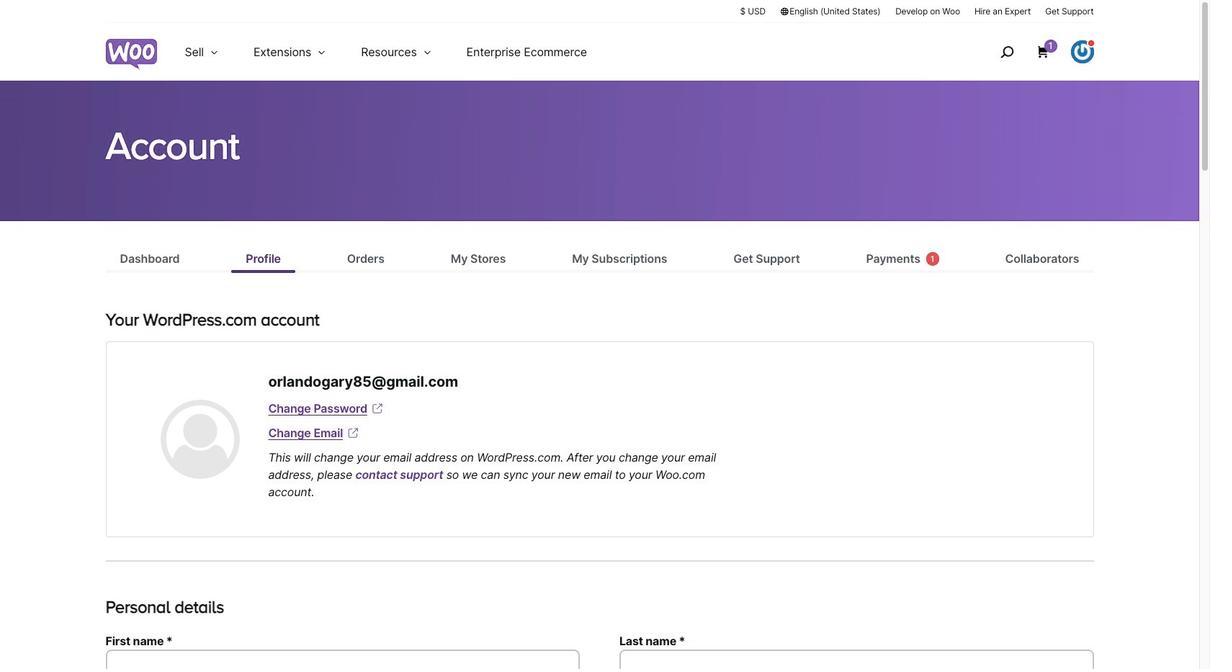 Task type: locate. For each thing, give the bounding box(es) containing it.
None text field
[[620, 650, 1094, 669]]

1 vertical spatial external link image
[[346, 426, 360, 440]]

0 vertical spatial external link image
[[370, 401, 385, 416]]

external link image
[[370, 401, 385, 416], [346, 426, 360, 440]]

None text field
[[106, 650, 580, 669]]

service navigation menu element
[[970, 28, 1094, 75]]

open account menu image
[[1071, 40, 1094, 63]]

0 horizontal spatial external link image
[[346, 426, 360, 440]]

1 horizontal spatial external link image
[[370, 401, 385, 416]]



Task type: vqa. For each thing, say whether or not it's contained in the screenshot.
"search field" at top
no



Task type: describe. For each thing, give the bounding box(es) containing it.
gravatar image image
[[160, 400, 240, 479]]

search image
[[996, 40, 1019, 63]]



